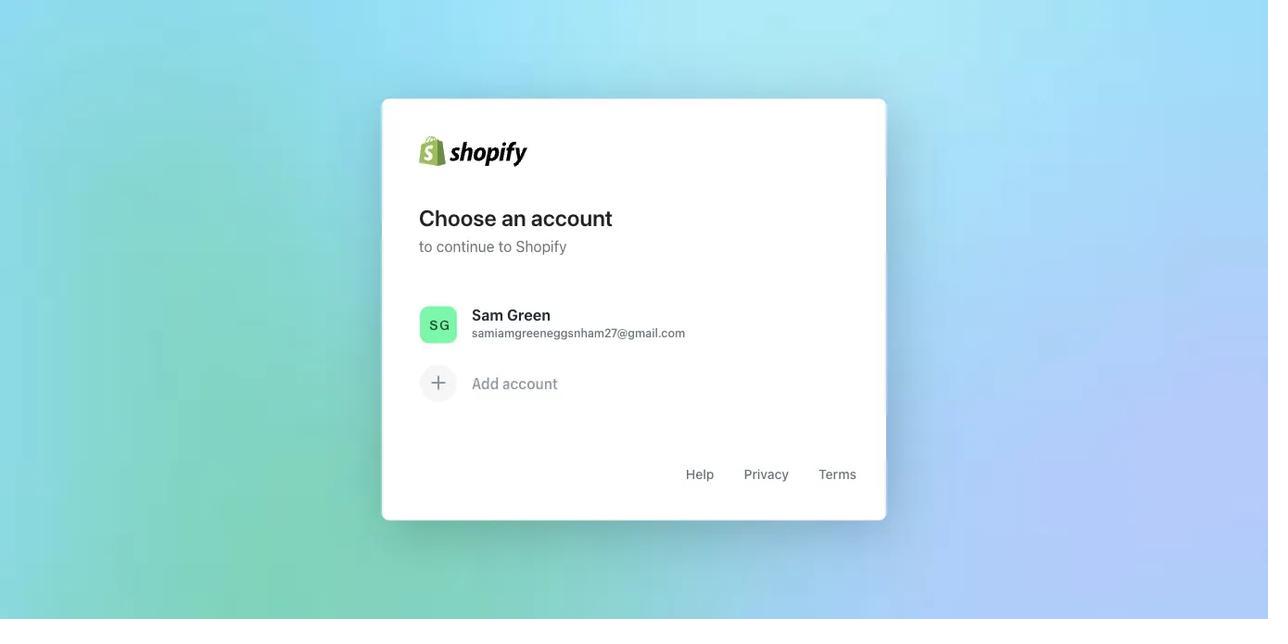 Task type: locate. For each thing, give the bounding box(es) containing it.
privacy link
[[744, 465, 789, 483]]

log in to shopify image
[[419, 136, 527, 167]]

2 to from the left
[[498, 237, 512, 255]]

1 to from the left
[[419, 237, 432, 255]]

sam
[[472, 304, 504, 325]]

shopify
[[516, 237, 567, 255]]

account
[[531, 205, 613, 230], [502, 373, 558, 393]]

account right add
[[502, 373, 558, 393]]

account up shopify
[[531, 205, 613, 230]]

sam green samiamgreeneggsnham27@gmail.com
[[472, 304, 685, 341]]

to down an
[[498, 237, 512, 255]]

help link
[[686, 465, 714, 483]]

1 horizontal spatial to
[[498, 237, 512, 255]]

0 vertical spatial account
[[531, 205, 613, 230]]

samiamgreeneggsnham27@gmail.com
[[472, 325, 685, 341]]

add account link
[[419, 354, 849, 413]]

sg
[[429, 317, 451, 332]]

choose
[[419, 205, 497, 230]]

0 horizontal spatial to
[[419, 237, 432, 255]]

to
[[419, 237, 432, 255], [498, 237, 512, 255]]

continue
[[436, 237, 495, 255]]

to left continue
[[419, 237, 432, 255]]

size 20 image
[[429, 373, 448, 392]]



Task type: vqa. For each thing, say whether or not it's contained in the screenshot.
2nd the Skip from the right
no



Task type: describe. For each thing, give the bounding box(es) containing it.
privacy
[[744, 466, 789, 481]]

terms link
[[819, 465, 857, 483]]

an
[[501, 205, 526, 230]]

add
[[472, 373, 499, 393]]

add account
[[472, 373, 558, 393]]

choose an account to continue to shopify
[[419, 205, 613, 255]]

help
[[686, 466, 714, 481]]

green
[[507, 304, 551, 325]]

account inside choose an account to continue to shopify
[[531, 205, 613, 230]]

terms
[[819, 466, 857, 481]]

1 vertical spatial account
[[502, 373, 558, 393]]



